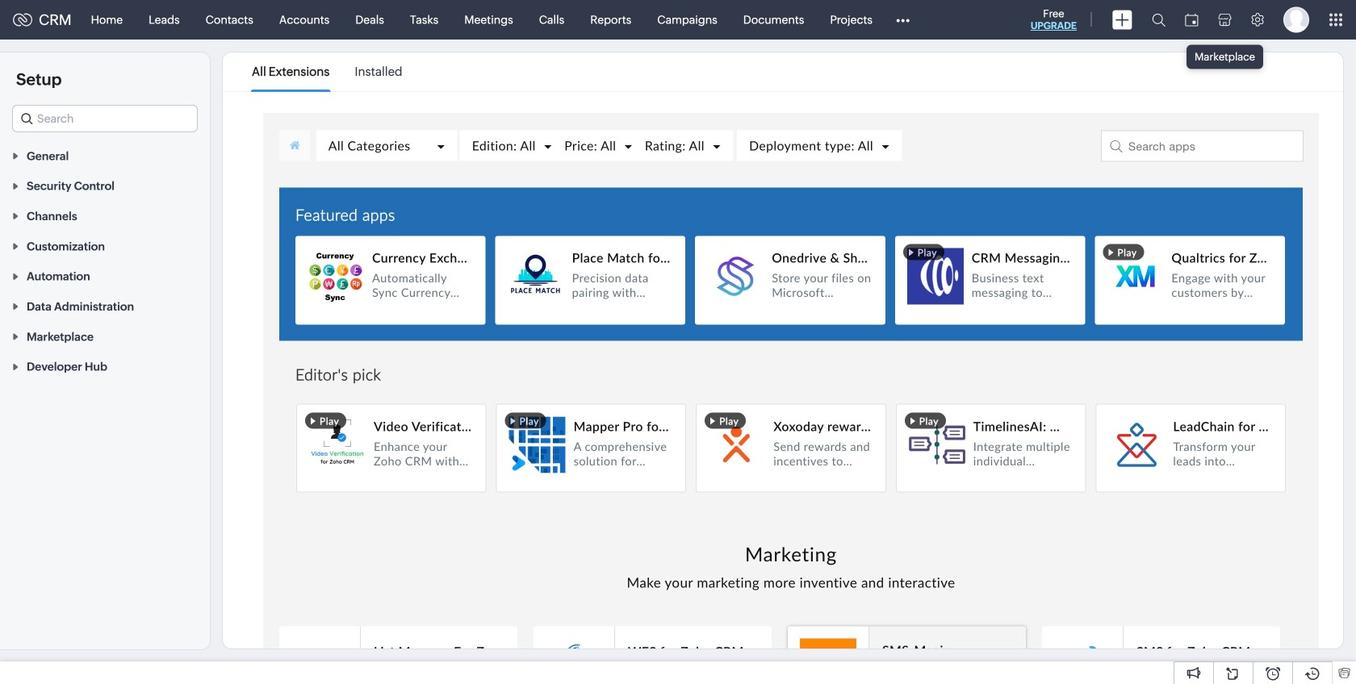 Task type: locate. For each thing, give the bounding box(es) containing it.
calendar image
[[1186, 13, 1199, 26]]

create menu image
[[1113, 10, 1133, 29]]

Search text field
[[13, 106, 197, 132]]

None field
[[12, 105, 198, 132]]

profile image
[[1284, 7, 1310, 33]]

search element
[[1143, 0, 1176, 40]]



Task type: vqa. For each thing, say whether or not it's contained in the screenshot.
leftmost $
no



Task type: describe. For each thing, give the bounding box(es) containing it.
logo image
[[13, 13, 32, 26]]

create menu element
[[1103, 0, 1143, 39]]

profile element
[[1275, 0, 1320, 39]]

search image
[[1153, 13, 1166, 27]]

Other Modules field
[[886, 7, 921, 33]]



